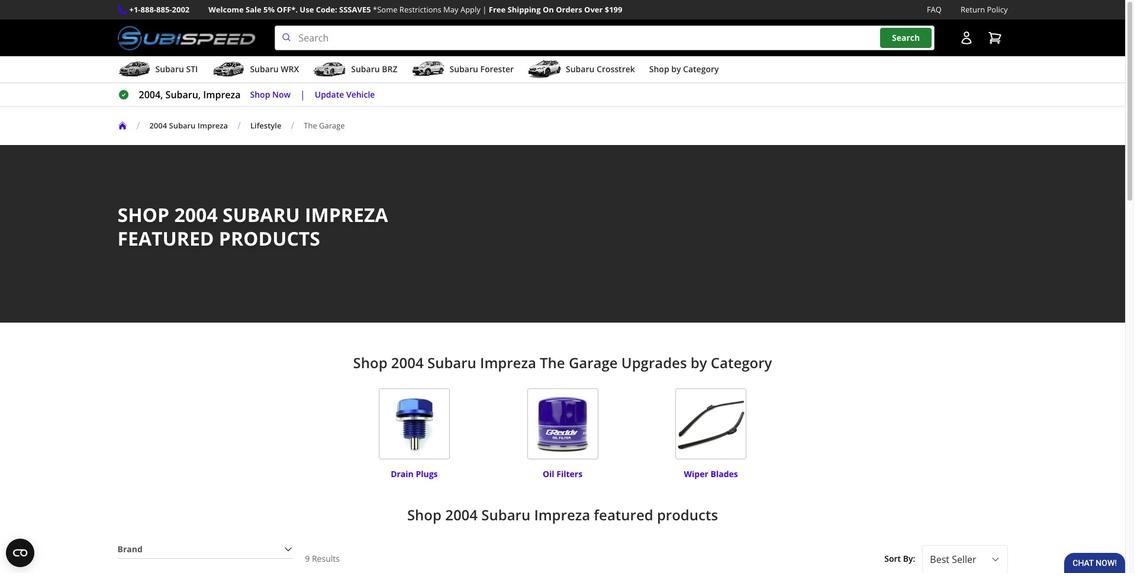 Task type: describe. For each thing, give the bounding box(es) containing it.
$199
[[605, 4, 623, 15]]

2004 subaru impreza
[[149, 120, 228, 131]]

/ for lifestyle
[[238, 119, 241, 132]]

subaru
[[223, 202, 300, 227]]

shop
[[118, 202, 169, 227]]

sale
[[246, 4, 262, 15]]

forester
[[481, 63, 514, 75]]

0 vertical spatial |
[[483, 4, 487, 15]]

orders
[[556, 4, 583, 15]]

return
[[961, 4, 986, 15]]

shop now link
[[250, 88, 291, 102]]

policy
[[988, 4, 1008, 15]]

upgrades
[[622, 353, 687, 373]]

subispeed logo image
[[118, 26, 256, 50]]

1 vertical spatial the
[[540, 353, 565, 373]]

shop 2004 subaru impreza the garage upgrades by category
[[353, 353, 772, 373]]

subaru brz
[[351, 63, 398, 75]]

return policy
[[961, 4, 1008, 15]]

category inside dropdown button
[[683, 63, 719, 75]]

featured
[[594, 505, 654, 524]]

home image
[[118, 121, 127, 130]]

wrx
[[281, 63, 299, 75]]

sort by:
[[885, 553, 916, 565]]

2002
[[172, 4, 190, 15]]

+1-
[[129, 4, 141, 15]]

off*.
[[277, 4, 298, 15]]

shop for shop 2004 subaru impreza featured products
[[407, 505, 442, 524]]

the garage
[[304, 120, 345, 131]]

brz
[[382, 63, 398, 75]]

9
[[305, 553, 310, 565]]

/ for 2004 subaru impreza
[[137, 119, 140, 132]]

now
[[272, 89, 291, 100]]

faq
[[927, 4, 942, 15]]

use
[[300, 4, 314, 15]]

0 vertical spatial the
[[304, 120, 317, 131]]

shop by category
[[650, 63, 719, 75]]

by:
[[904, 553, 916, 565]]

vehicle
[[346, 89, 375, 100]]

+1-888-885-2002 link
[[129, 4, 190, 16]]

impreza
[[305, 202, 388, 227]]

subaru sti
[[155, 63, 198, 75]]

open widget image
[[6, 539, 34, 567]]

sort
[[885, 553, 901, 565]]

drain plugs link
[[391, 463, 438, 480]]

shipping
[[508, 4, 541, 15]]

a subaru forester thumbnail image image
[[412, 60, 445, 78]]

oil filters
[[543, 469, 583, 480]]

subaru,
[[166, 88, 201, 101]]

Select... button
[[923, 545, 1008, 573]]

brand button
[[118, 540, 293, 559]]

may
[[444, 4, 459, 15]]

over
[[585, 4, 603, 15]]

lifestyle
[[250, 120, 282, 131]]

shop by category button
[[650, 59, 719, 82]]

select... image
[[991, 555, 1001, 564]]

wiper blades image image
[[676, 389, 747, 460]]

sti
[[186, 63, 198, 75]]

1 vertical spatial by
[[691, 353, 707, 373]]

*some
[[373, 4, 398, 15]]

shop 2004 subaru impreza featured products
[[118, 202, 388, 251]]

sssave5
[[339, 4, 371, 15]]

drain plugs
[[391, 469, 438, 480]]

restrictions
[[400, 4, 442, 15]]

subaru inside "dropdown button"
[[250, 63, 279, 75]]

a subaru crosstrek thumbnail image image
[[528, 60, 561, 78]]

subaru crosstrek
[[566, 63, 635, 75]]

search input field
[[275, 26, 935, 50]]

update
[[315, 89, 344, 100]]

5%
[[264, 4, 275, 15]]

subaru forester
[[450, 63, 514, 75]]

blades
[[711, 469, 738, 480]]

plugs
[[416, 469, 438, 480]]

*some restrictions may apply | free shipping on orders over $199
[[373, 4, 623, 15]]

9 results
[[305, 553, 340, 565]]



Task type: locate. For each thing, give the bounding box(es) containing it.
shop inside shop now link
[[250, 89, 270, 100]]

drain
[[391, 469, 414, 480]]

oil filters image image
[[527, 389, 598, 460]]

apply
[[461, 4, 481, 15]]

welcome
[[209, 4, 244, 15]]

subaru brz button
[[313, 59, 398, 82]]

/
[[137, 119, 140, 132], [238, 119, 241, 132], [291, 119, 294, 132]]

faq link
[[927, 4, 942, 16]]

/ left lifestyle
[[238, 119, 241, 132]]

products
[[657, 505, 718, 524]]

subaru
[[155, 63, 184, 75], [250, 63, 279, 75], [351, 63, 380, 75], [450, 63, 478, 75], [566, 63, 595, 75], [169, 120, 196, 131], [428, 353, 477, 373], [482, 505, 531, 524]]

2004 for shop 2004 subaru impreza the garage upgrades by category
[[391, 353, 424, 373]]

on
[[543, 4, 554, 15]]

impreza
[[203, 88, 241, 101], [198, 120, 228, 131], [480, 353, 536, 373], [534, 505, 591, 524]]

lifestyle link
[[250, 120, 291, 131], [250, 120, 282, 131]]

0 horizontal spatial by
[[672, 63, 681, 75]]

shop for shop by category
[[650, 63, 670, 75]]

crosstrek
[[597, 63, 635, 75]]

2004
[[149, 120, 167, 131], [174, 202, 218, 227], [391, 353, 424, 373], [445, 505, 478, 524]]

update vehicle
[[315, 89, 375, 100]]

1 vertical spatial category
[[711, 353, 772, 373]]

shop
[[650, 63, 670, 75], [250, 89, 270, 100], [353, 353, 388, 373], [407, 505, 442, 524]]

featured
[[118, 226, 214, 251]]

0 horizontal spatial garage
[[319, 120, 345, 131]]

free
[[489, 4, 506, 15]]

1 vertical spatial garage
[[569, 353, 618, 373]]

| left free
[[483, 4, 487, 15]]

the
[[304, 120, 317, 131], [540, 353, 565, 373]]

/ right home image
[[137, 119, 140, 132]]

888-
[[141, 4, 156, 15]]

2004 for shop 2004 subaru impreza featured products
[[445, 505, 478, 524]]

subaru forester button
[[412, 59, 514, 82]]

the garage link
[[304, 120, 355, 131]]

|
[[483, 4, 487, 15], [300, 88, 305, 101]]

by inside dropdown button
[[672, 63, 681, 75]]

oil filters link
[[543, 463, 583, 480]]

0 vertical spatial garage
[[319, 120, 345, 131]]

search button
[[881, 28, 932, 48]]

2004 inside "shop 2004 subaru impreza featured products"
[[174, 202, 218, 227]]

1 vertical spatial |
[[300, 88, 305, 101]]

search
[[892, 32, 920, 43]]

/ right lifestyle
[[291, 119, 294, 132]]

filters
[[557, 469, 583, 480]]

subaru wrx
[[250, 63, 299, 75]]

1 horizontal spatial |
[[483, 4, 487, 15]]

results
[[312, 553, 340, 565]]

1 horizontal spatial the
[[540, 353, 565, 373]]

shop now
[[250, 89, 291, 100]]

garage
[[319, 120, 345, 131], [569, 353, 618, 373]]

subaru sti button
[[118, 59, 198, 82]]

button image
[[960, 31, 974, 45]]

wiper blades
[[684, 469, 738, 480]]

0 vertical spatial by
[[672, 63, 681, 75]]

brand
[[118, 543, 143, 555]]

2 horizontal spatial /
[[291, 119, 294, 132]]

shop for shop 2004 subaru impreza the garage upgrades by category
[[353, 353, 388, 373]]

+1-888-885-2002
[[129, 4, 190, 15]]

by
[[672, 63, 681, 75], [691, 353, 707, 373]]

products
[[219, 226, 320, 251]]

0 vertical spatial category
[[683, 63, 719, 75]]

1 horizontal spatial by
[[691, 353, 707, 373]]

wiper
[[684, 469, 709, 480]]

2004 for shop 2004 subaru impreza featured products
[[174, 202, 218, 227]]

subaru wrx button
[[212, 59, 299, 82]]

drain plugs image image
[[379, 389, 450, 460]]

shop inside shop by category dropdown button
[[650, 63, 670, 75]]

3 / from the left
[[291, 119, 294, 132]]

subaru inside dropdown button
[[450, 63, 478, 75]]

2004,
[[139, 88, 163, 101]]

a subaru brz thumbnail image image
[[313, 60, 347, 78]]

shop 2004 subaru impreza featured products
[[407, 505, 718, 524]]

| right now
[[300, 88, 305, 101]]

return policy link
[[961, 4, 1008, 16]]

shop for shop now
[[250, 89, 270, 100]]

1 horizontal spatial /
[[238, 119, 241, 132]]

update vehicle button
[[315, 88, 375, 102]]

wiper blades link
[[684, 463, 738, 480]]

subaru crosstrek button
[[528, 59, 635, 82]]

a subaru wrx thumbnail image image
[[212, 60, 245, 78]]

welcome sale 5% off*. use code: sssave5
[[209, 4, 371, 15]]

1 horizontal spatial garage
[[569, 353, 618, 373]]

oil
[[543, 469, 555, 480]]

code:
[[316, 4, 337, 15]]

0 horizontal spatial |
[[300, 88, 305, 101]]

1 / from the left
[[137, 119, 140, 132]]

2004, subaru, impreza
[[139, 88, 241, 101]]

2 / from the left
[[238, 119, 241, 132]]

a subaru sti thumbnail image image
[[118, 60, 151, 78]]

0 horizontal spatial /
[[137, 119, 140, 132]]

885-
[[156, 4, 172, 15]]

0 horizontal spatial the
[[304, 120, 317, 131]]

category
[[683, 63, 719, 75], [711, 353, 772, 373]]



Task type: vqa. For each thing, say whether or not it's contained in the screenshot.
Oil Filters link
yes



